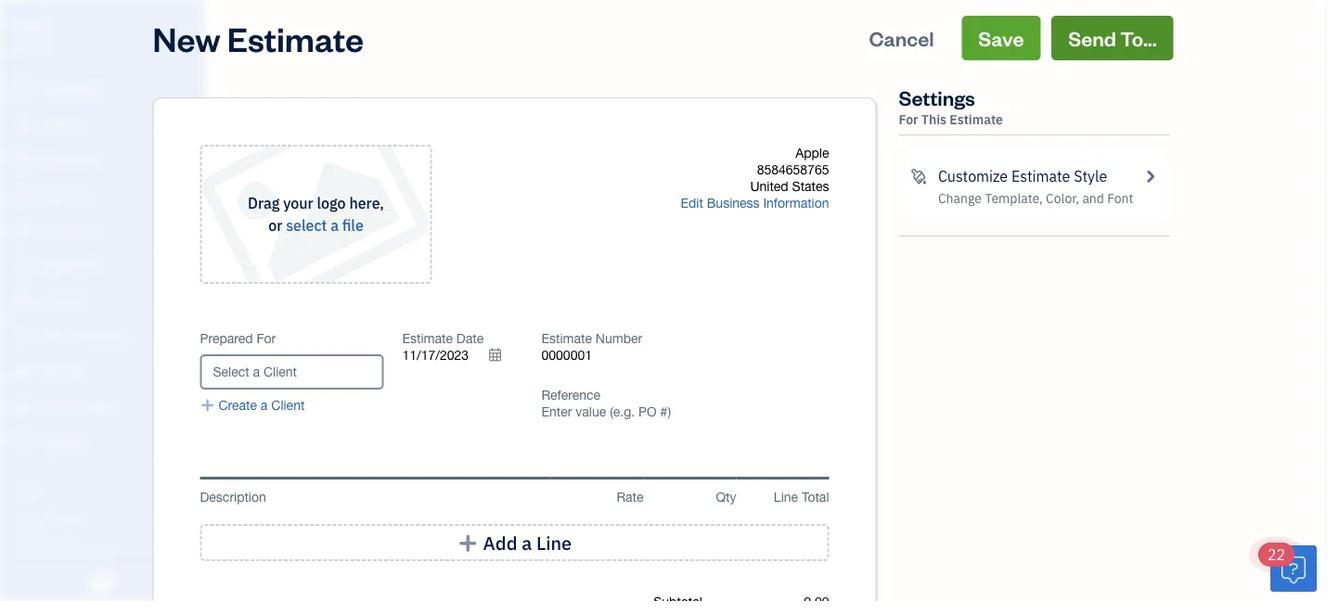 Task type: vqa. For each thing, say whether or not it's contained in the screenshot.
Custom field
no



Task type: describe. For each thing, give the bounding box(es) containing it.
estimate inside settings for this estimate
[[950, 111, 1004, 128]]

style
[[1075, 167, 1108, 186]]

select
[[286, 216, 327, 235]]

estimate number
[[542, 331, 643, 346]]

edit business information button
[[681, 195, 830, 212]]

template,
[[986, 190, 1044, 207]]

paintbrush image
[[911, 165, 928, 188]]

cancel button
[[853, 16, 951, 60]]

font
[[1108, 190, 1134, 207]]

expense image
[[12, 257, 34, 276]]

logo
[[317, 194, 346, 213]]

report image
[[12, 434, 34, 452]]

send
[[1069, 25, 1117, 51]]

money image
[[12, 363, 34, 382]]

a for add a line
[[522, 531, 532, 555]]

apple for apple 8584658765 united states edit business information
[[796, 145, 830, 161]]

your
[[283, 194, 314, 213]]

chart image
[[12, 398, 34, 417]]

save
[[979, 25, 1025, 51]]

or
[[269, 216, 283, 235]]

apple for apple owner
[[15, 16, 55, 36]]

0 vertical spatial line
[[774, 490, 799, 505]]

file
[[342, 216, 364, 235]]

chevronright image
[[1142, 165, 1159, 188]]

add a line button
[[200, 525, 830, 562]]

a inside the drag your logo here , or select a file
[[331, 216, 339, 235]]

this
[[922, 111, 947, 128]]

rate
[[617, 490, 644, 505]]

plus image
[[458, 534, 479, 553]]

Estimate date in MM/DD/YYYY format text field
[[403, 348, 514, 364]]

client image
[[12, 116, 34, 135]]

client
[[271, 398, 305, 413]]

main element
[[0, 0, 251, 602]]

,
[[380, 194, 384, 213]]

add
[[483, 531, 518, 555]]

total
[[802, 490, 830, 505]]

create a client button
[[200, 397, 305, 414]]

send to...
[[1069, 25, 1158, 51]]

Client text field
[[202, 357, 382, 388]]

customize
[[939, 167, 1009, 186]]

new
[[153, 16, 221, 60]]

change template, color, and font
[[939, 190, 1134, 207]]

date
[[457, 331, 484, 346]]

color,
[[1047, 190, 1080, 207]]

and
[[1083, 190, 1105, 207]]

save button
[[962, 16, 1041, 60]]

here
[[350, 194, 380, 213]]

description
[[200, 490, 266, 505]]

create
[[219, 398, 257, 413]]

estimate image
[[12, 151, 34, 170]]

for for settings
[[899, 111, 919, 128]]

22
[[1268, 546, 1286, 565]]

reference
[[542, 388, 601, 403]]

united
[[751, 179, 789, 194]]

change
[[939, 190, 982, 207]]



Task type: locate. For each thing, give the bounding box(es) containing it.
apple up 8584658765 at top right
[[796, 145, 830, 161]]

1 vertical spatial line
[[537, 531, 572, 555]]

business
[[707, 195, 760, 211]]

1 horizontal spatial a
[[331, 216, 339, 235]]

line total
[[774, 490, 830, 505]]

0 horizontal spatial apple
[[15, 16, 55, 36]]

apple
[[15, 16, 55, 36], [796, 145, 830, 161]]

drag
[[248, 194, 280, 213]]

customize estimate style
[[939, 167, 1108, 186]]

plus image
[[200, 397, 215, 414]]

owner
[[15, 37, 49, 52]]

send to... button
[[1052, 16, 1174, 60]]

cancel
[[870, 25, 935, 51]]

1 horizontal spatial apple
[[796, 145, 830, 161]]

a
[[331, 216, 339, 235], [261, 398, 268, 413], [522, 531, 532, 555]]

apple inside 'apple 8584658765 united states edit business information'
[[796, 145, 830, 161]]

1 vertical spatial a
[[261, 398, 268, 413]]

dashboard image
[[12, 81, 34, 99]]

project image
[[12, 293, 34, 311]]

a right add
[[522, 531, 532, 555]]

2 vertical spatial a
[[522, 531, 532, 555]]

0 horizontal spatial line
[[537, 531, 572, 555]]

prepared
[[200, 331, 253, 346]]

1 horizontal spatial line
[[774, 490, 799, 505]]

estimate
[[227, 16, 364, 60], [950, 111, 1004, 128], [1012, 167, 1071, 186], [403, 331, 453, 346], [542, 331, 592, 346]]

new estimate
[[153, 16, 364, 60]]

number
[[596, 331, 643, 346]]

line inside add a line button
[[537, 531, 572, 555]]

8584658765
[[757, 162, 830, 177]]

apple owner
[[15, 16, 55, 52]]

for for prepared
[[257, 331, 276, 346]]

0 vertical spatial apple
[[15, 16, 55, 36]]

apple 8584658765 united states edit business information
[[681, 145, 830, 211]]

for right prepared
[[257, 331, 276, 346]]

resource center badge image
[[1271, 546, 1318, 592]]

1 vertical spatial apple
[[796, 145, 830, 161]]

team members image
[[14, 511, 199, 526]]

0 horizontal spatial for
[[257, 331, 276, 346]]

apple up owner
[[15, 16, 55, 36]]

drag your logo here , or select a file
[[248, 194, 384, 235]]

a for create a client
[[261, 398, 268, 413]]

apps image
[[14, 481, 199, 496]]

for
[[899, 111, 919, 128], [257, 331, 276, 346]]

Enter an Estimate # text field
[[542, 348, 593, 364]]

Reference Number text field
[[542, 404, 673, 420]]

1 vertical spatial for
[[257, 331, 276, 346]]

prepared for
[[200, 331, 276, 346]]

payment image
[[12, 222, 34, 241]]

invoice image
[[12, 187, 34, 205]]

to...
[[1121, 25, 1158, 51]]

settings for this estimate
[[899, 84, 1004, 128]]

line left the total
[[774, 490, 799, 505]]

states
[[793, 179, 830, 194]]

for left this
[[899, 111, 919, 128]]

2 horizontal spatial a
[[522, 531, 532, 555]]

items and services image
[[14, 540, 199, 555]]

for inside settings for this estimate
[[899, 111, 919, 128]]

qty
[[716, 490, 737, 505]]

settings
[[899, 84, 976, 111]]

1 horizontal spatial for
[[899, 111, 919, 128]]

0 vertical spatial for
[[899, 111, 919, 128]]

a left file
[[331, 216, 339, 235]]

information
[[764, 195, 830, 211]]

create a client
[[219, 398, 305, 413]]

estimate date
[[403, 331, 484, 346]]

timer image
[[12, 328, 34, 346]]

edit
[[681, 195, 704, 211]]

add a line
[[483, 531, 572, 555]]

line right add
[[537, 531, 572, 555]]

apple inside "main" element
[[15, 16, 55, 36]]

freshbooks image
[[87, 572, 117, 594]]

22 button
[[1259, 543, 1318, 592]]

line
[[774, 490, 799, 505], [537, 531, 572, 555]]

a left client
[[261, 398, 268, 413]]

0 horizontal spatial a
[[261, 398, 268, 413]]

0 vertical spatial a
[[331, 216, 339, 235]]



